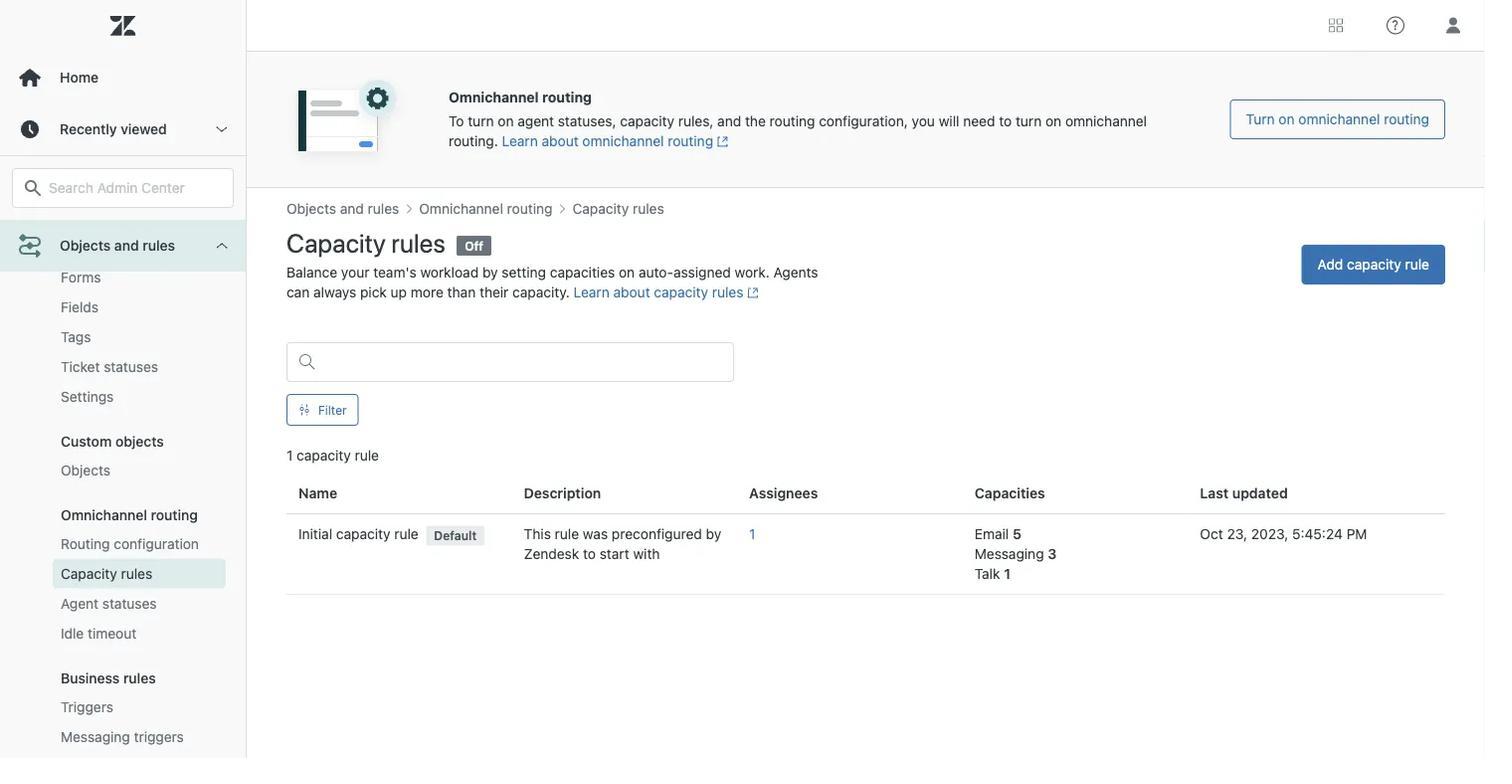 Task type: locate. For each thing, give the bounding box(es) containing it.
tags link
[[53, 322, 226, 352]]

business
[[61, 670, 120, 686]]

objects and rules group
[[0, 211, 246, 758]]

messaging
[[61, 729, 130, 745]]

primary element
[[0, 0, 247, 758]]

timeout
[[88, 625, 137, 642]]

agent
[[61, 595, 99, 612]]

viewed
[[121, 121, 167, 137]]

statuses inside agent statuses element
[[102, 595, 157, 612]]

statuses for ticket statuses
[[104, 358, 158, 375]]

idle timeout element
[[61, 624, 137, 643]]

ticket statuses
[[61, 358, 158, 375]]

Search Admin Center field
[[49, 179, 221, 197]]

settings
[[61, 388, 114, 405]]

agent statuses
[[61, 595, 157, 612]]

statuses inside ticket statuses element
[[104, 358, 158, 375]]

objects for objects
[[61, 462, 110, 478]]

tree item containing objects and rules
[[0, 159, 246, 758]]

fields element
[[61, 297, 99, 317]]

home button
[[0, 52, 246, 103]]

omnichannel routing element
[[61, 507, 198, 523]]

None search field
[[2, 168, 244, 208]]

omnichannel
[[61, 507, 147, 523]]

objects inside dropdown button
[[60, 237, 111, 254]]

fields
[[61, 299, 99, 315]]

1 vertical spatial objects
[[61, 462, 110, 478]]

forms element
[[61, 267, 101, 287]]

0 vertical spatial objects
[[60, 237, 111, 254]]

1 vertical spatial statuses
[[102, 595, 157, 612]]

rules right the and
[[143, 237, 175, 254]]

messaging triggers link
[[53, 722, 226, 752]]

settings element
[[61, 387, 114, 407]]

statuses down capacity rules 'link'
[[102, 595, 157, 612]]

0 vertical spatial rules
[[143, 237, 175, 254]]

rules inside 'link'
[[121, 565, 152, 582]]

objects and rules button
[[0, 220, 246, 272]]

objects for objects and rules
[[60, 237, 111, 254]]

configuration
[[114, 536, 199, 552]]

ticket
[[61, 358, 100, 375]]

statuses down tags "link"
[[104, 358, 158, 375]]

1 vertical spatial rules
[[121, 565, 152, 582]]

and
[[114, 237, 139, 254]]

objects down custom
[[61, 462, 110, 478]]

2 vertical spatial rules
[[123, 670, 156, 686]]

tree item
[[0, 159, 246, 758]]

0 vertical spatial statuses
[[104, 358, 158, 375]]

custom
[[61, 433, 112, 449]]

objects up the forms
[[60, 237, 111, 254]]

recently viewed
[[60, 121, 167, 137]]

routing configuration
[[61, 536, 199, 552]]

rules up triggers link at the left of page
[[123, 670, 156, 686]]

routing configuration element
[[61, 534, 199, 554]]

objects inside group
[[61, 462, 110, 478]]

objects element
[[61, 460, 110, 480]]

statuses
[[104, 358, 158, 375], [102, 595, 157, 612]]

objects and rules
[[60, 237, 175, 254]]

tree item inside primary element
[[0, 159, 246, 758]]

triggers
[[134, 729, 184, 745]]

objects
[[60, 237, 111, 254], [61, 462, 110, 478]]

rules down routing configuration link at the left bottom of the page
[[121, 565, 152, 582]]

messaging triggers
[[61, 729, 184, 745]]

rules
[[143, 237, 175, 254], [121, 565, 152, 582], [123, 670, 156, 686]]



Task type: vqa. For each thing, say whether or not it's contained in the screenshot.
Objects element
yes



Task type: describe. For each thing, give the bounding box(es) containing it.
idle timeout
[[61, 625, 137, 642]]

forms
[[61, 269, 101, 285]]

statuses for agent statuses
[[102, 595, 157, 612]]

ticket statuses element
[[61, 357, 158, 377]]

routing configuration link
[[53, 529, 226, 559]]

agent statuses element
[[61, 594, 157, 614]]

home
[[60, 69, 99, 86]]

objects link
[[53, 455, 226, 485]]

recently viewed button
[[0, 103, 246, 155]]

business rules
[[61, 670, 156, 686]]

zendesk products image
[[1329, 18, 1343, 32]]

custom objects
[[61, 433, 164, 449]]

capacity
[[61, 565, 117, 582]]

none search field inside primary element
[[2, 168, 244, 208]]

capacity rules element
[[61, 564, 152, 584]]

tickets
[[61, 240, 108, 256]]

recently
[[60, 121, 117, 137]]

agent statuses link
[[53, 589, 226, 619]]

user menu image
[[1441, 12, 1466, 38]]

objects
[[115, 433, 164, 449]]

triggers element
[[61, 697, 113, 717]]

capacity rules link
[[53, 559, 226, 589]]

idle
[[61, 625, 84, 642]]

routing
[[61, 536, 110, 552]]

triggers link
[[53, 692, 226, 722]]

messaging triggers element
[[61, 727, 184, 747]]

tags element
[[61, 327, 91, 347]]

rules for business rules
[[123, 670, 156, 686]]

business rules element
[[61, 670, 156, 686]]

omnichannel routing
[[61, 507, 198, 523]]

routing
[[151, 507, 198, 523]]

ticket statuses link
[[53, 352, 226, 382]]

tickets element
[[61, 240, 108, 256]]

rules for capacity rules
[[121, 565, 152, 582]]

forms link
[[53, 262, 226, 292]]

rules inside dropdown button
[[143, 237, 175, 254]]

capacity rules
[[61, 565, 152, 582]]

help image
[[1387, 16, 1405, 34]]

triggers
[[61, 699, 113, 715]]

idle timeout link
[[53, 619, 226, 648]]

settings link
[[53, 382, 226, 412]]

custom objects element
[[61, 433, 164, 449]]

tags
[[61, 329, 91, 345]]

fields link
[[53, 292, 226, 322]]



